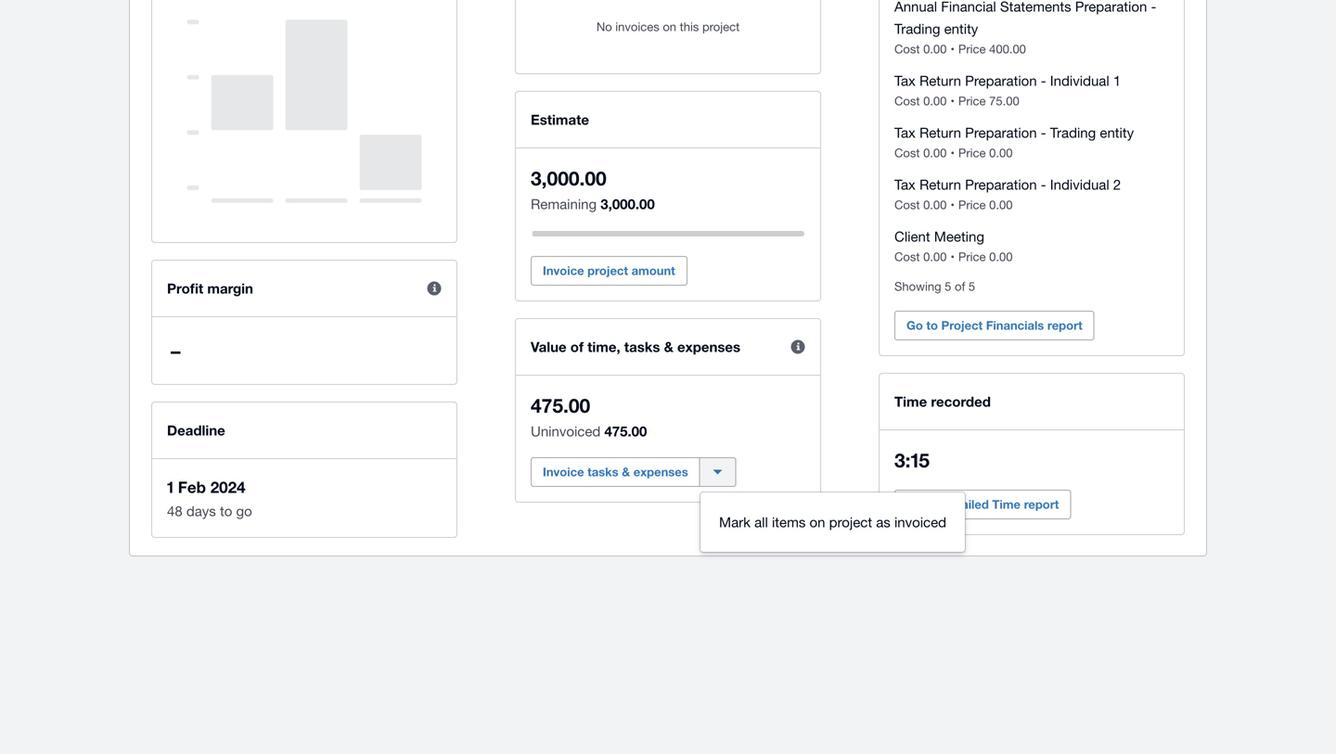 Task type: vqa. For each thing, say whether or not it's contained in the screenshot.
the right AGRI
no



Task type: locate. For each thing, give the bounding box(es) containing it.
• inside tax return preparation - individual 2 cost 0.00 • price 0.00
[[950, 198, 955, 212]]

475.00
[[531, 394, 590, 417], [604, 423, 647, 440]]

price left 75.00
[[958, 94, 986, 108]]

invoice tasks & expenses
[[543, 465, 688, 479]]

cost inside annual financial statements preparation - trading entity cost 0.00 • price 400.00
[[894, 42, 920, 56]]

this
[[680, 19, 699, 34]]

& right time,
[[664, 339, 673, 355]]

preparation down tax return preparation - trading entity cost 0.00 • price 0.00 at the top of page
[[965, 176, 1037, 193]]

profit margin
[[167, 280, 253, 297]]

tasks right time,
[[624, 339, 660, 355]]

tasks down uninvoiced
[[587, 465, 618, 479]]

• inside tax return preparation - individual 1 cost 0.00 • price 75.00
[[950, 94, 955, 108]]

price
[[958, 42, 986, 56], [958, 94, 986, 108], [958, 146, 986, 160], [958, 198, 986, 212], [958, 250, 986, 264]]

1 vertical spatial more info image
[[779, 328, 816, 366]]

entity up 2 at the right
[[1100, 124, 1134, 141]]

1 vertical spatial individual
[[1050, 176, 1109, 193]]

invoice down uninvoiced
[[543, 465, 584, 479]]

0 horizontal spatial 475.00
[[531, 394, 590, 417]]

as
[[876, 514, 890, 530]]

mark all items on project as invoiced
[[719, 514, 946, 530]]

2 • from the top
[[950, 94, 955, 108]]

time recorded
[[894, 393, 991, 410]]

• inside 'client meeting cost 0.00 • price 0.00'
[[950, 250, 955, 264]]

0 vertical spatial more info image
[[416, 270, 453, 307]]

cost inside tax return preparation - individual 2 cost 0.00 • price 0.00
[[894, 198, 920, 212]]

invoice project amount
[[543, 263, 675, 278]]

to left project
[[926, 318, 938, 333]]

3,000.00 up remaining
[[531, 167, 607, 190]]

report for go to detailed time report
[[1024, 497, 1059, 512]]

value of time, tasks & expenses
[[531, 339, 740, 355]]

• inside tax return preparation - trading entity cost 0.00 • price 0.00
[[950, 146, 955, 160]]

preparation inside tax return preparation - trading entity cost 0.00 • price 0.00
[[965, 124, 1037, 141]]

to inside go to detailed time report "button"
[[926, 497, 938, 512]]

1 individual from the top
[[1050, 72, 1109, 89]]

financials
[[986, 318, 1044, 333]]

time
[[894, 393, 927, 410], [992, 497, 1021, 512]]

feb
[[178, 478, 206, 496]]

0 horizontal spatial &
[[622, 465, 630, 479]]

0 vertical spatial tax
[[894, 72, 916, 89]]

project
[[702, 19, 740, 34], [587, 263, 628, 278], [829, 514, 872, 530]]

• up meeting
[[950, 198, 955, 212]]

return inside tax return preparation - individual 1 cost 0.00 • price 75.00
[[919, 72, 961, 89]]

5 price from the top
[[958, 250, 986, 264]]

4 • from the top
[[950, 198, 955, 212]]

1 vertical spatial 1
[[167, 478, 174, 496]]

deadline
[[167, 422, 225, 439]]

1 vertical spatial entity
[[1100, 124, 1134, 141]]

3 price from the top
[[958, 146, 986, 160]]

days
[[186, 503, 216, 519]]

- inside tax return preparation - trading entity cost 0.00 • price 0.00
[[1041, 124, 1046, 141]]

project left as
[[829, 514, 872, 530]]

& down 475.00 uninvoiced 475.00
[[622, 465, 630, 479]]

tax inside tax return preparation - individual 2 cost 0.00 • price 0.00
[[894, 176, 916, 193]]

0 vertical spatial return
[[919, 72, 961, 89]]

preparation right statements
[[1075, 0, 1147, 14]]

2 vertical spatial return
[[919, 176, 961, 193]]

to up invoiced
[[926, 497, 938, 512]]

value
[[531, 339, 567, 355]]

2 go from the top
[[906, 497, 923, 512]]

go inside button
[[906, 318, 923, 333]]

individual inside tax return preparation - individual 2 cost 0.00 • price 0.00
[[1050, 176, 1109, 193]]

estimate
[[531, 111, 589, 128]]

0.00 inside tax return preparation - individual 1 cost 0.00 • price 75.00
[[923, 94, 947, 108]]

2 vertical spatial tax
[[894, 176, 916, 193]]

- for entity
[[1041, 124, 1046, 141]]

tax return preparation - individual 2 cost 0.00 • price 0.00
[[894, 176, 1121, 212]]

price down meeting
[[958, 250, 986, 264]]

0 horizontal spatial project
[[587, 263, 628, 278]]

1 go from the top
[[906, 318, 923, 333]]

3 • from the top
[[950, 146, 955, 160]]

project left amount
[[587, 263, 628, 278]]

go down 'showing'
[[906, 318, 923, 333]]

5 right 'showing'
[[945, 279, 951, 294]]

•
[[950, 42, 955, 56], [950, 94, 955, 108], [950, 146, 955, 160], [950, 198, 955, 212], [950, 250, 955, 264]]

2 invoice from the top
[[543, 465, 584, 479]]

475.00 uninvoiced 475.00
[[531, 394, 647, 440]]

• down meeting
[[950, 250, 955, 264]]

tasks
[[624, 339, 660, 355], [587, 465, 618, 479]]

0 vertical spatial tasks
[[624, 339, 660, 355]]

1 vertical spatial project
[[587, 263, 628, 278]]

go to project financials report
[[906, 318, 1082, 333]]

report right 'detailed'
[[1024, 497, 1059, 512]]

1 horizontal spatial entity
[[1100, 124, 1134, 141]]

3 cost from the top
[[894, 146, 920, 160]]

recorded
[[931, 393, 991, 410]]

0 vertical spatial report
[[1047, 318, 1082, 333]]

mark all items on project as invoiced button
[[700, 504, 965, 541]]

price inside tax return preparation - trading entity cost 0.00 • price 0.00
[[958, 146, 986, 160]]

2 individual from the top
[[1050, 176, 1109, 193]]

go to detailed time report
[[906, 497, 1059, 512]]

of left time,
[[570, 339, 584, 355]]

report inside button
[[1047, 318, 1082, 333]]

trading down annual
[[894, 20, 940, 37]]

1 vertical spatial expenses
[[633, 465, 688, 479]]

on
[[663, 19, 676, 34], [810, 514, 825, 530]]

• for tax return preparation - individual 2
[[950, 198, 955, 212]]

1 vertical spatial 3,000.00
[[601, 196, 655, 212]]

0 vertical spatial 3,000.00
[[531, 167, 607, 190]]

1 return from the top
[[919, 72, 961, 89]]

1 vertical spatial report
[[1024, 497, 1059, 512]]

1 vertical spatial &
[[622, 465, 630, 479]]

0 vertical spatial invoice
[[543, 263, 584, 278]]

price for tax return preparation - individual 1
[[958, 94, 986, 108]]

on inside mark all items on project as invoiced button
[[810, 514, 825, 530]]

invoice down remaining
[[543, 263, 584, 278]]

tax inside tax return preparation - trading entity cost 0.00 • price 0.00
[[894, 124, 916, 141]]

invoice for invoice tasks & expenses
[[543, 465, 584, 479]]

preparation up 75.00
[[965, 72, 1037, 89]]

return inside tax return preparation - trading entity cost 0.00 • price 0.00
[[919, 124, 961, 141]]

of
[[955, 279, 965, 294], [570, 339, 584, 355]]

2 vertical spatial project
[[829, 514, 872, 530]]

2 tax from the top
[[894, 124, 916, 141]]

0 vertical spatial of
[[955, 279, 965, 294]]

cost
[[894, 42, 920, 56], [894, 94, 920, 108], [894, 146, 920, 160], [894, 198, 920, 212], [894, 250, 920, 264]]

1 horizontal spatial on
[[810, 514, 825, 530]]

5 • from the top
[[950, 250, 955, 264]]

client
[[894, 228, 930, 244]]

1 vertical spatial go
[[906, 497, 923, 512]]

2 price from the top
[[958, 94, 986, 108]]

1 vertical spatial time
[[992, 497, 1021, 512]]

entity inside annual financial statements preparation - trading entity cost 0.00 • price 400.00
[[944, 20, 978, 37]]

1 horizontal spatial 1
[[1113, 72, 1121, 89]]

0 horizontal spatial 1
[[167, 478, 174, 496]]

4 cost from the top
[[894, 198, 920, 212]]

go for go to project financials report
[[906, 318, 923, 333]]

1 horizontal spatial more info image
[[779, 328, 816, 366]]

return down annual
[[919, 72, 961, 89]]

0 vertical spatial entity
[[944, 20, 978, 37]]

-
[[1151, 0, 1156, 14], [1041, 72, 1046, 89], [1041, 124, 1046, 141], [1041, 176, 1046, 193]]

475.00 up uninvoiced
[[531, 394, 590, 417]]

5 up project
[[969, 279, 975, 294]]

individual
[[1050, 72, 1109, 89], [1050, 176, 1109, 193]]

0 horizontal spatial on
[[663, 19, 676, 34]]

&
[[664, 339, 673, 355], [622, 465, 630, 479]]

475.00 up invoice tasks & expenses
[[604, 423, 647, 440]]

to inside go to project financials report button
[[926, 318, 938, 333]]

price inside tax return preparation - individual 1 cost 0.00 • price 75.00
[[958, 94, 986, 108]]

report
[[1047, 318, 1082, 333], [1024, 497, 1059, 512]]

tax
[[894, 72, 916, 89], [894, 124, 916, 141], [894, 176, 916, 193]]

individual down annual financial statements preparation - trading entity cost 0.00 • price 400.00
[[1050, 72, 1109, 89]]

price left 400.00
[[958, 42, 986, 56]]

1 vertical spatial trading
[[1050, 124, 1096, 141]]

3,000.00
[[531, 167, 607, 190], [601, 196, 655, 212]]

1 vertical spatial return
[[919, 124, 961, 141]]

0 vertical spatial expenses
[[677, 339, 740, 355]]

1 horizontal spatial tasks
[[624, 339, 660, 355]]

1 inside tax return preparation - individual 1 cost 0.00 • price 75.00
[[1113, 72, 1121, 89]]

0.00 inside annual financial statements preparation - trading entity cost 0.00 • price 400.00
[[923, 42, 947, 56]]

1 horizontal spatial &
[[664, 339, 673, 355]]

1
[[1113, 72, 1121, 89], [167, 478, 174, 496]]

return up meeting
[[919, 176, 961, 193]]

to
[[926, 318, 938, 333], [926, 497, 938, 512], [220, 503, 232, 519]]

trading
[[894, 20, 940, 37], [1050, 124, 1096, 141]]

0 vertical spatial individual
[[1050, 72, 1109, 89]]

1 vertical spatial invoice
[[543, 465, 584, 479]]

1 inside 1 feb 2024 48 days to go
[[167, 478, 174, 496]]

0 horizontal spatial more info image
[[416, 270, 453, 307]]

tax inside tax return preparation - individual 1 cost 0.00 • price 75.00
[[894, 72, 916, 89]]

• down financial
[[950, 42, 955, 56]]

report inside "button"
[[1024, 497, 1059, 512]]

75.00
[[989, 94, 1019, 108]]

1 horizontal spatial project
[[702, 19, 740, 34]]

0 vertical spatial go
[[906, 318, 923, 333]]

go up invoiced
[[906, 497, 923, 512]]

0 vertical spatial 1
[[1113, 72, 1121, 89]]

5 cost from the top
[[894, 250, 920, 264]]

0 horizontal spatial entity
[[944, 20, 978, 37]]

2 return from the top
[[919, 124, 961, 141]]

1 vertical spatial of
[[570, 339, 584, 355]]

0 vertical spatial &
[[664, 339, 673, 355]]

to left go
[[220, 503, 232, 519]]

preparation inside tax return preparation - individual 2 cost 0.00 • price 0.00
[[965, 176, 1037, 193]]

go
[[906, 318, 923, 333], [906, 497, 923, 512]]

3 return from the top
[[919, 176, 961, 193]]

tax for tax return preparation - trading entity
[[894, 124, 916, 141]]

cost inside tax return preparation - individual 1 cost 0.00 • price 75.00
[[894, 94, 920, 108]]

1 vertical spatial tax
[[894, 124, 916, 141]]

all
[[754, 514, 768, 530]]

project inside button
[[829, 514, 872, 530]]

price up meeting
[[958, 198, 986, 212]]

expenses
[[677, 339, 740, 355], [633, 465, 688, 479]]

return for tax return preparation - individual 1
[[919, 72, 961, 89]]

0 vertical spatial trading
[[894, 20, 940, 37]]

amount
[[631, 263, 675, 278]]

showing 5 of 5
[[894, 279, 975, 294]]

meeting
[[934, 228, 984, 244]]

1 horizontal spatial 5
[[969, 279, 975, 294]]

1 horizontal spatial time
[[992, 497, 1021, 512]]

return
[[919, 72, 961, 89], [919, 124, 961, 141], [919, 176, 961, 193]]

0.00
[[923, 42, 947, 56], [923, 94, 947, 108], [923, 146, 947, 160], [989, 146, 1013, 160], [923, 198, 947, 212], [989, 198, 1013, 212], [923, 250, 947, 264], [989, 250, 1013, 264]]

time left "recorded"
[[894, 393, 927, 410]]

time right 'detailed'
[[992, 497, 1021, 512]]

individual left 2 at the right
[[1050, 176, 1109, 193]]

- inside tax return preparation - individual 1 cost 0.00 • price 75.00
[[1041, 72, 1046, 89]]

• left 75.00
[[950, 94, 955, 108]]

0 vertical spatial time
[[894, 393, 927, 410]]

1 • from the top
[[950, 42, 955, 56]]

more info image for profit margin
[[416, 270, 453, 307]]

of up project
[[955, 279, 965, 294]]

return inside tax return preparation - individual 2 cost 0.00 • price 0.00
[[919, 176, 961, 193]]

• up tax return preparation - individual 2 cost 0.00 • price 0.00
[[950, 146, 955, 160]]

4 price from the top
[[958, 198, 986, 212]]

• inside annual financial statements preparation - trading entity cost 0.00 • price 400.00
[[950, 42, 955, 56]]

cost inside tax return preparation - trading entity cost 0.00 • price 0.00
[[894, 146, 920, 160]]

entity
[[944, 20, 978, 37], [1100, 124, 1134, 141]]

- inside tax return preparation - individual 2 cost 0.00 • price 0.00
[[1041, 176, 1046, 193]]

no
[[596, 19, 612, 34]]

return for tax return preparation - trading entity
[[919, 124, 961, 141]]

1 vertical spatial 475.00
[[604, 423, 647, 440]]

1 vertical spatial tasks
[[587, 465, 618, 479]]

individual inside tax return preparation - individual 1 cost 0.00 • price 75.00
[[1050, 72, 1109, 89]]

0 horizontal spatial 5
[[945, 279, 951, 294]]

go for go to detailed time report
[[906, 497, 923, 512]]

1 price from the top
[[958, 42, 986, 56]]

1 horizontal spatial trading
[[1050, 124, 1096, 141]]

entity down financial
[[944, 20, 978, 37]]

3 tax from the top
[[894, 176, 916, 193]]

preparation inside tax return preparation - individual 1 cost 0.00 • price 75.00
[[965, 72, 1037, 89]]

go to project financials report button
[[894, 311, 1095, 340]]

3,000.00 right remaining
[[601, 196, 655, 212]]

price inside tax return preparation - individual 2 cost 0.00 • price 0.00
[[958, 198, 986, 212]]

2 cost from the top
[[894, 94, 920, 108]]

5
[[945, 279, 951, 294], [969, 279, 975, 294]]

0 horizontal spatial time
[[894, 393, 927, 410]]

1 tax from the top
[[894, 72, 916, 89]]

uninvoiced
[[531, 423, 601, 439]]

price up tax return preparation - individual 2 cost 0.00 • price 0.00
[[958, 146, 986, 160]]

report right financials
[[1047, 318, 1082, 333]]

0 vertical spatial project
[[702, 19, 740, 34]]

more info image
[[416, 270, 453, 307], [779, 328, 816, 366]]

on right items
[[810, 514, 825, 530]]

• for tax return preparation - trading entity
[[950, 146, 955, 160]]

- for 1
[[1041, 72, 1046, 89]]

project right this
[[702, 19, 740, 34]]

trading inside tax return preparation - trading entity cost 0.00 • price 0.00
[[1050, 124, 1096, 141]]

1 cost from the top
[[894, 42, 920, 56]]

preparation down 75.00
[[965, 124, 1037, 141]]

on left this
[[663, 19, 676, 34]]

preparation
[[1075, 0, 1147, 14], [965, 72, 1037, 89], [965, 124, 1037, 141], [965, 176, 1037, 193]]

trading down tax return preparation - individual 1 cost 0.00 • price 75.00
[[1050, 124, 1096, 141]]

1 vertical spatial on
[[810, 514, 825, 530]]

1 5 from the left
[[945, 279, 951, 294]]

showing
[[894, 279, 941, 294]]

2
[[1113, 176, 1121, 193]]

2 horizontal spatial project
[[829, 514, 872, 530]]

return down tax return preparation - individual 1 cost 0.00 • price 75.00
[[919, 124, 961, 141]]

go inside "button"
[[906, 497, 923, 512]]

invoice
[[543, 263, 584, 278], [543, 465, 584, 479]]

1 invoice from the top
[[543, 263, 584, 278]]

0 horizontal spatial trading
[[894, 20, 940, 37]]

0 horizontal spatial tasks
[[587, 465, 618, 479]]



Task type: describe. For each thing, give the bounding box(es) containing it.
mark all items on project as invoiced group
[[700, 493, 965, 552]]

0 vertical spatial 475.00
[[531, 394, 590, 417]]

to for detailed
[[926, 497, 938, 512]]

tax return preparation - individual 1 cost 0.00 • price 75.00
[[894, 72, 1121, 108]]

0 vertical spatial on
[[663, 19, 676, 34]]

preparation for entity
[[965, 124, 1037, 141]]

400.00
[[989, 42, 1026, 56]]

• for tax return preparation - individual 1
[[950, 94, 955, 108]]

cost for tax return preparation - individual 2
[[894, 198, 920, 212]]

go to detailed time report button
[[894, 490, 1071, 520]]

annual
[[894, 0, 937, 14]]

& inside invoice tasks & expenses button
[[622, 465, 630, 479]]

entity inside tax return preparation - trading entity cost 0.00 • price 0.00
[[1100, 124, 1134, 141]]

detailed
[[941, 497, 989, 512]]

expenses inside button
[[633, 465, 688, 479]]

–
[[171, 339, 180, 362]]

no invoices on this project
[[596, 19, 740, 34]]

margin
[[207, 280, 253, 297]]

1 horizontal spatial 475.00
[[604, 423, 647, 440]]

price for tax return preparation - trading entity
[[958, 146, 986, 160]]

preparation for 1
[[965, 72, 1037, 89]]

profit
[[167, 280, 203, 297]]

price inside annual financial statements preparation - trading entity cost 0.00 • price 400.00
[[958, 42, 986, 56]]

statements
[[1000, 0, 1071, 14]]

tasks inside button
[[587, 465, 618, 479]]

preparation for 2
[[965, 176, 1037, 193]]

- inside annual financial statements preparation - trading entity cost 0.00 • price 400.00
[[1151, 0, 1156, 14]]

1 feb 2024 48 days to go
[[167, 478, 252, 519]]

preparation inside annual financial statements preparation - trading entity cost 0.00 • price 400.00
[[1075, 0, 1147, 14]]

time,
[[587, 339, 620, 355]]

no profit information available image
[[187, 0, 422, 224]]

- for 2
[[1041, 176, 1046, 193]]

time inside "button"
[[992, 497, 1021, 512]]

1 horizontal spatial of
[[955, 279, 965, 294]]

cost for tax return preparation - trading entity
[[894, 146, 920, 160]]

financial
[[941, 0, 996, 14]]

cost for tax return preparation - individual 1
[[894, 94, 920, 108]]

invoice for invoice project amount
[[543, 263, 584, 278]]

trading inside annual financial statements preparation - trading entity cost 0.00 • price 400.00
[[894, 20, 940, 37]]

project
[[941, 318, 983, 333]]

tax for tax return preparation - individual 2
[[894, 176, 916, 193]]

report for go to project financials report
[[1047, 318, 1082, 333]]

2024
[[210, 478, 245, 496]]

0 horizontal spatial of
[[570, 339, 584, 355]]

3,000.00 remaining 3,000.00
[[531, 167, 655, 212]]

3:15
[[894, 449, 930, 472]]

go
[[236, 503, 252, 519]]

price for tax return preparation - individual 2
[[958, 198, 986, 212]]

more info image for value of time, tasks & expenses
[[779, 328, 816, 366]]

tax return preparation - trading entity cost 0.00 • price 0.00
[[894, 124, 1134, 160]]

return for tax return preparation - individual 2
[[919, 176, 961, 193]]

tax for tax return preparation - individual 1
[[894, 72, 916, 89]]

individual for 2
[[1050, 176, 1109, 193]]

mark
[[719, 514, 750, 530]]

invoices
[[615, 19, 659, 34]]

project for mark all items on project as invoiced
[[829, 514, 872, 530]]

cost inside 'client meeting cost 0.00 • price 0.00'
[[894, 250, 920, 264]]

annual financial statements preparation - trading entity cost 0.00 • price 400.00
[[894, 0, 1156, 56]]

2 5 from the left
[[969, 279, 975, 294]]

individual for 1
[[1050, 72, 1109, 89]]

to for project
[[926, 318, 938, 333]]

project inside button
[[587, 263, 628, 278]]

remaining
[[531, 196, 597, 212]]

client meeting cost 0.00 • price 0.00
[[894, 228, 1013, 264]]

project for no invoices on this project
[[702, 19, 740, 34]]

invoice tasks & expenses button
[[531, 457, 700, 487]]

price inside 'client meeting cost 0.00 • price 0.00'
[[958, 250, 986, 264]]

invoice project amount button
[[531, 256, 687, 286]]

items
[[772, 514, 806, 530]]

invoiced
[[894, 514, 946, 530]]

48
[[167, 503, 182, 519]]

to inside 1 feb 2024 48 days to go
[[220, 503, 232, 519]]



